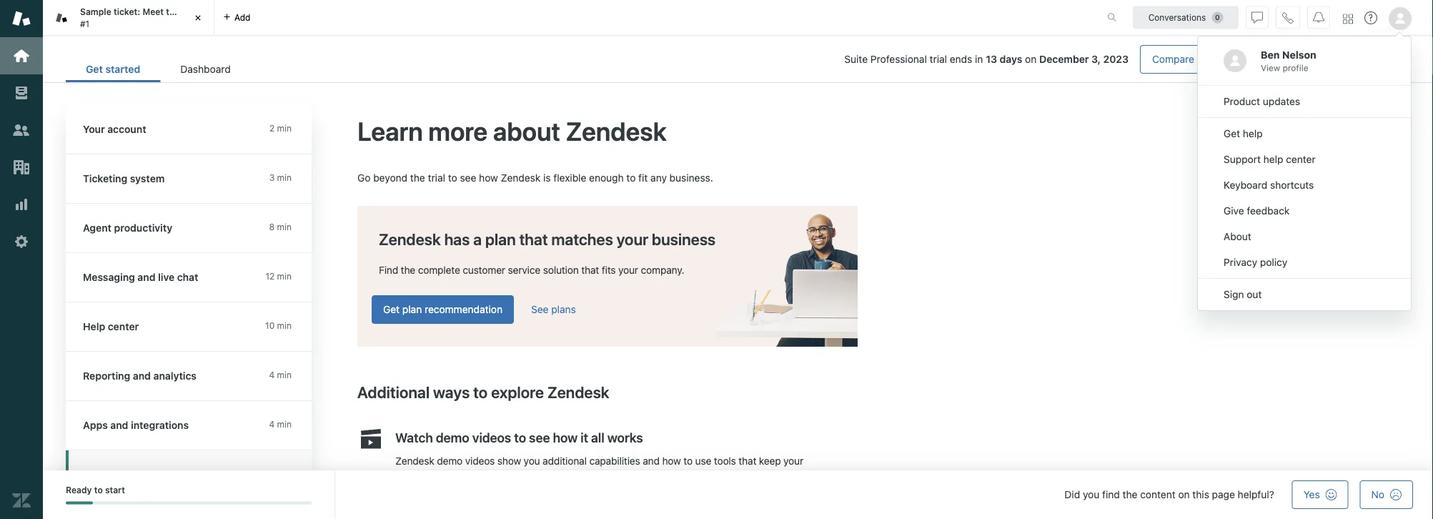 Task type: locate. For each thing, give the bounding box(es) containing it.
and left live
[[138, 271, 156, 283]]

your
[[83, 123, 105, 135]]

2 4 min from the top
[[269, 419, 292, 429]]

0 vertical spatial learn
[[358, 115, 423, 146]]

to inside zendesk demo videos show you additional capabilities and how to use tools that keep your business in sync.
[[684, 455, 693, 467]]

1 vertical spatial 4
[[269, 419, 275, 429]]

1 vertical spatial plans
[[551, 303, 576, 315]]

get started image
[[12, 46, 31, 65]]

help up support
[[1243, 128, 1263, 139]]

you right the show
[[524, 455, 540, 467]]

2 vertical spatial get
[[383, 303, 400, 315]]

0 horizontal spatial business
[[395, 469, 435, 481]]

give feedback menu item
[[1198, 198, 1411, 224]]

get up support
[[1224, 128, 1241, 139]]

tab list
[[66, 56, 251, 82]]

avatar image left buy
[[1224, 49, 1247, 72]]

videos inside zendesk demo videos show you additional capabilities and how to use tools that keep your business in sync.
[[465, 455, 495, 467]]

business down watch
[[395, 469, 435, 481]]

messaging and live chat
[[83, 271, 198, 283]]

go
[[358, 171, 371, 183]]

1 vertical spatial avatar image
[[1224, 49, 1247, 72]]

videos up the show
[[472, 430, 511, 445]]

text image
[[715, 214, 858, 347]]

min inside your account heading
[[277, 123, 292, 133]]

min inside apps and integrations heading
[[277, 419, 292, 429]]

trial inside button
[[1303, 53, 1321, 65]]

to up has
[[448, 171, 457, 183]]

watch
[[395, 430, 433, 445]]

tab list containing get started
[[66, 56, 251, 82]]

zendesk down watch
[[395, 455, 434, 467]]

center right help
[[108, 321, 139, 332]]

1 vertical spatial plan
[[402, 303, 422, 315]]

1 horizontal spatial see
[[529, 430, 550, 445]]

get
[[86, 63, 103, 75], [1224, 128, 1241, 139], [383, 303, 400, 315]]

4
[[269, 370, 275, 380], [269, 419, 275, 429]]

content-title region
[[358, 114, 858, 147]]

center inside 'heading'
[[108, 321, 139, 332]]

7 min from the top
[[277, 419, 292, 429]]

1 horizontal spatial learn
[[358, 115, 423, 146]]

demo inside zendesk demo videos show you additional capabilities and how to use tools that keep your business in sync.
[[437, 455, 463, 467]]

to
[[448, 171, 457, 183], [627, 171, 636, 183], [473, 382, 488, 401], [514, 430, 526, 445], [684, 455, 693, 467], [94, 485, 103, 495]]

learn more
[[83, 469, 137, 480]]

learn up ready to start
[[83, 469, 110, 480]]

apps and integrations heading
[[66, 401, 326, 450]]

1 4 min from the top
[[269, 370, 292, 380]]

how
[[479, 171, 498, 183], [553, 430, 578, 445], [662, 455, 681, 467]]

in left sync.
[[438, 469, 446, 481]]

solution
[[543, 264, 579, 276]]

give feedback
[[1224, 205, 1290, 217]]

your inside button
[[1280, 53, 1301, 65]]

ticketing system
[[83, 173, 165, 184]]

0 vertical spatial business
[[652, 229, 716, 248]]

on
[[1025, 53, 1037, 65], [1179, 489, 1190, 501]]

plans inside section
[[1197, 53, 1222, 65]]

integrations
[[131, 419, 189, 431]]

1 vertical spatial how
[[553, 430, 578, 445]]

min inside agent productivity heading
[[277, 222, 292, 232]]

5 min from the top
[[277, 321, 292, 331]]

1 vertical spatial center
[[108, 321, 139, 332]]

product updates menu item
[[1198, 89, 1411, 114]]

conversations
[[1149, 13, 1206, 23]]

get help image
[[1365, 11, 1378, 24]]

learn more button
[[66, 450, 309, 491]]

0 horizontal spatial plan
[[402, 303, 422, 315]]

10
[[265, 321, 275, 331]]

2 vertical spatial that
[[739, 455, 757, 467]]

admin image
[[12, 232, 31, 251]]

and inside heading
[[138, 271, 156, 283]]

use
[[695, 455, 712, 467]]

demo
[[436, 430, 469, 445], [437, 455, 463, 467]]

0 horizontal spatial in
[[438, 469, 446, 481]]

reporting
[[83, 370, 130, 382]]

reporting and analytics heading
[[66, 352, 326, 401]]

4 min from the top
[[277, 271, 292, 281]]

December 3, 2023 text field
[[1040, 53, 1129, 65]]

in
[[975, 53, 983, 65], [438, 469, 446, 481]]

4 inside the reporting and analytics 'heading'
[[269, 370, 275, 380]]

0 horizontal spatial on
[[1025, 53, 1037, 65]]

add button
[[215, 0, 259, 35]]

0 horizontal spatial that
[[519, 229, 548, 248]]

sync.
[[448, 469, 472, 481]]

keyboard
[[1224, 179, 1268, 191]]

0 vertical spatial plan
[[485, 229, 516, 248]]

0 vertical spatial see
[[460, 171, 476, 183]]

in left 13
[[975, 53, 983, 65]]

2 horizontal spatial that
[[739, 455, 757, 467]]

learn up beyond
[[358, 115, 423, 146]]

start
[[105, 485, 125, 495]]

the
[[166, 7, 180, 17], [410, 171, 425, 183], [401, 264, 416, 276], [1123, 489, 1138, 501]]

2 horizontal spatial how
[[662, 455, 681, 467]]

0 vertical spatial help
[[1243, 128, 1263, 139]]

explore
[[491, 382, 544, 401]]

4 inside apps and integrations heading
[[269, 419, 275, 429]]

in inside section
[[975, 53, 983, 65]]

sample
[[80, 7, 111, 17]]

1 horizontal spatial help
[[1264, 153, 1284, 165]]

0 horizontal spatial learn
[[83, 469, 110, 480]]

2 vertical spatial how
[[662, 455, 681, 467]]

analytics
[[153, 370, 197, 382]]

business
[[652, 229, 716, 248], [395, 469, 435, 481]]

1 vertical spatial 4 min
[[269, 419, 292, 429]]

button displays agent's chat status as invisible. image
[[1252, 12, 1263, 23]]

show
[[498, 455, 521, 467]]

more for learn more
[[113, 469, 137, 480]]

0 vertical spatial center
[[1287, 153, 1316, 165]]

sample ticket: meet the ticket #1
[[80, 7, 206, 29]]

sign out
[[1224, 289, 1262, 300]]

demo up sync.
[[437, 455, 463, 467]]

center
[[1287, 153, 1316, 165], [108, 321, 139, 332]]

compare
[[1153, 53, 1195, 65]]

1 vertical spatial see
[[529, 430, 550, 445]]

and right apps
[[110, 419, 128, 431]]

learn inside content-title "region"
[[358, 115, 423, 146]]

section
[[262, 45, 1332, 74]]

matches
[[552, 229, 613, 248]]

2023
[[1104, 53, 1129, 65]]

help for support
[[1264, 153, 1284, 165]]

reporting and analytics
[[83, 370, 197, 382]]

0 vertical spatial how
[[479, 171, 498, 183]]

close image
[[191, 11, 205, 25]]

see up the a
[[460, 171, 476, 183]]

demo for watch
[[436, 430, 469, 445]]

0 horizontal spatial help
[[1243, 128, 1263, 139]]

see up additional
[[529, 430, 550, 445]]

avatar image inside menu
[[1224, 49, 1247, 72]]

0 vertical spatial 4
[[269, 370, 275, 380]]

yes
[[1304, 489, 1320, 501]]

more left the about
[[429, 115, 488, 146]]

4 for apps and integrations
[[269, 419, 275, 429]]

1 vertical spatial business
[[395, 469, 435, 481]]

find
[[1103, 489, 1120, 501]]

1 horizontal spatial you
[[1083, 489, 1100, 501]]

8
[[269, 222, 275, 232]]

and inside 'heading'
[[133, 370, 151, 382]]

1 horizontal spatial in
[[975, 53, 983, 65]]

to left use
[[684, 455, 693, 467]]

tab containing sample ticket: meet the ticket
[[43, 0, 215, 36]]

0 horizontal spatial plans
[[551, 303, 576, 315]]

1 horizontal spatial more
[[429, 115, 488, 146]]

no button
[[1360, 480, 1414, 509]]

get inside button
[[383, 303, 400, 315]]

learn for learn more
[[83, 469, 110, 480]]

and down works
[[643, 455, 660, 467]]

how left the it
[[553, 430, 578, 445]]

learn inside "dropdown button"
[[83, 469, 110, 480]]

center down get help menu item
[[1287, 153, 1316, 165]]

zendesk products image
[[1344, 14, 1354, 24]]

0 vertical spatial that
[[519, 229, 548, 248]]

main element
[[0, 0, 43, 519]]

1 vertical spatial on
[[1179, 489, 1190, 501]]

0 horizontal spatial center
[[108, 321, 139, 332]]

1 vertical spatial demo
[[437, 455, 463, 467]]

1 horizontal spatial that
[[581, 264, 599, 276]]

helpful?
[[1238, 489, 1275, 501]]

plans right compare
[[1197, 53, 1222, 65]]

is
[[543, 171, 551, 183]]

1 vertical spatial learn
[[83, 469, 110, 480]]

get for get started
[[86, 63, 103, 75]]

0 vertical spatial videos
[[472, 430, 511, 445]]

1 min from the top
[[277, 123, 292, 133]]

your
[[1280, 53, 1301, 65], [617, 229, 649, 248], [619, 264, 638, 276], [784, 455, 804, 467]]

on right days at the right
[[1025, 53, 1037, 65]]

0 horizontal spatial avatar image
[[1224, 49, 1247, 72]]

help
[[1243, 128, 1263, 139], [1264, 153, 1284, 165]]

min inside messaging and live chat heading
[[277, 271, 292, 281]]

content
[[1141, 489, 1176, 501]]

meet
[[143, 7, 164, 17]]

min inside help center 'heading'
[[277, 321, 292, 331]]

that up find the complete customer service solution that fits your company.
[[519, 229, 548, 248]]

1 horizontal spatial plans
[[1197, 53, 1222, 65]]

add
[[235, 13, 251, 23]]

1 horizontal spatial trial
[[930, 53, 947, 65]]

and for integrations
[[110, 419, 128, 431]]

1 horizontal spatial avatar image
[[1389, 7, 1412, 30]]

1 vertical spatial videos
[[465, 455, 495, 467]]

1 4 from the top
[[269, 370, 275, 380]]

zendesk up enough
[[566, 115, 667, 146]]

1 horizontal spatial center
[[1287, 153, 1316, 165]]

plans right see
[[551, 303, 576, 315]]

4 min inside apps and integrations heading
[[269, 419, 292, 429]]

on inside section
[[1025, 53, 1037, 65]]

plan right the a
[[485, 229, 516, 248]]

footer
[[43, 470, 1434, 519]]

more inside content-title "region"
[[429, 115, 488, 146]]

1 vertical spatial you
[[1083, 489, 1100, 501]]

demo right watch
[[436, 430, 469, 445]]

get plan recommendation
[[383, 303, 503, 315]]

that left keep
[[739, 455, 757, 467]]

2 horizontal spatial get
[[1224, 128, 1241, 139]]

get for get help
[[1224, 128, 1241, 139]]

1 vertical spatial help
[[1264, 153, 1284, 165]]

avatar image right get help image at the top right of the page
[[1389, 7, 1412, 30]]

4 min inside the reporting and analytics 'heading'
[[269, 370, 292, 380]]

min for your account
[[277, 123, 292, 133]]

that left fits
[[581, 264, 599, 276]]

get help
[[1224, 128, 1263, 139]]

0 vertical spatial in
[[975, 53, 983, 65]]

started
[[105, 63, 140, 75]]

0 vertical spatial you
[[524, 455, 540, 467]]

0 vertical spatial plans
[[1197, 53, 1222, 65]]

messaging and live chat heading
[[66, 253, 326, 302]]

product updates
[[1224, 95, 1301, 107]]

6 min from the top
[[277, 370, 292, 380]]

min
[[277, 123, 292, 133], [277, 173, 292, 183], [277, 222, 292, 232], [277, 271, 292, 281], [277, 321, 292, 331], [277, 370, 292, 380], [277, 419, 292, 429]]

videos up sync.
[[465, 455, 495, 467]]

zendesk support image
[[12, 9, 31, 28]]

3 min from the top
[[277, 222, 292, 232]]

get for get plan recommendation
[[383, 303, 400, 315]]

0 horizontal spatial more
[[113, 469, 137, 480]]

and inside heading
[[110, 419, 128, 431]]

min inside ticketing system 'heading'
[[277, 173, 292, 183]]

min for ticketing system
[[277, 173, 292, 183]]

and inside zendesk demo videos show you additional capabilities and how to use tools that keep your business in sync.
[[643, 455, 660, 467]]

4 min for analytics
[[269, 370, 292, 380]]

get left started
[[86, 63, 103, 75]]

min for help center
[[277, 321, 292, 331]]

you
[[524, 455, 540, 467], [1083, 489, 1100, 501]]

get inside menu item
[[1224, 128, 1241, 139]]

2 horizontal spatial trial
[[1303, 53, 1321, 65]]

more up start
[[113, 469, 137, 480]]

product
[[1224, 95, 1261, 107]]

and
[[138, 271, 156, 283], [133, 370, 151, 382], [110, 419, 128, 431], [643, 455, 660, 467]]

progress bar image
[[66, 502, 93, 504]]

ticketing system heading
[[66, 154, 326, 204]]

videos
[[472, 430, 511, 445], [465, 455, 495, 467]]

keyboard shortcuts menu item
[[1198, 172, 1411, 198]]

menu containing ben nelson
[[1198, 36, 1412, 311]]

plans for compare plans
[[1197, 53, 1222, 65]]

1 vertical spatial that
[[581, 264, 599, 276]]

0 horizontal spatial you
[[524, 455, 540, 467]]

plan
[[485, 229, 516, 248], [402, 303, 422, 315]]

messaging
[[83, 271, 135, 283]]

2 min from the top
[[277, 173, 292, 183]]

ticket:
[[114, 7, 140, 17]]

0 horizontal spatial see
[[460, 171, 476, 183]]

1 horizontal spatial how
[[553, 430, 578, 445]]

views image
[[12, 84, 31, 102]]

more inside "dropdown button"
[[113, 469, 137, 480]]

1 vertical spatial more
[[113, 469, 137, 480]]

zendesk inside zendesk demo videos show you additional capabilities and how to use tools that keep your business in sync.
[[395, 455, 434, 467]]

min for agent productivity
[[277, 222, 292, 232]]

1 horizontal spatial on
[[1179, 489, 1190, 501]]

tab
[[43, 0, 215, 36]]

plan down the complete
[[402, 303, 422, 315]]

you right did
[[1083, 489, 1100, 501]]

sign out menu item
[[1198, 282, 1411, 307]]

and left analytics
[[133, 370, 151, 382]]

additional
[[543, 455, 587, 467]]

0 vertical spatial demo
[[436, 430, 469, 445]]

4 min
[[269, 370, 292, 380], [269, 419, 292, 429]]

menu
[[1198, 36, 1412, 311]]

agent
[[83, 222, 112, 234]]

get down find
[[383, 303, 400, 315]]

1 vertical spatial in
[[438, 469, 446, 481]]

business up company.
[[652, 229, 716, 248]]

privacy policy
[[1224, 256, 1288, 268]]

your inside zendesk demo videos show you additional capabilities and how to use tools that keep your business in sync.
[[784, 455, 804, 467]]

1 vertical spatial get
[[1224, 128, 1241, 139]]

help up keyboard shortcuts
[[1264, 153, 1284, 165]]

0 vertical spatial on
[[1025, 53, 1037, 65]]

0 horizontal spatial get
[[86, 63, 103, 75]]

organizations image
[[12, 158, 31, 177]]

3,
[[1092, 53, 1101, 65]]

1 horizontal spatial get
[[383, 303, 400, 315]]

ready
[[66, 485, 92, 495]]

on left this
[[1179, 489, 1190, 501]]

and for live
[[138, 271, 156, 283]]

min inside the reporting and analytics 'heading'
[[277, 370, 292, 380]]

videos for to
[[472, 430, 511, 445]]

0 vertical spatial 4 min
[[269, 370, 292, 380]]

company.
[[641, 264, 685, 276]]

notifications image
[[1314, 12, 1325, 23]]

beyond
[[373, 171, 408, 183]]

0 vertical spatial more
[[429, 115, 488, 146]]

go beyond the trial to see how zendesk is flexible enough to fit any business.
[[358, 171, 713, 183]]

0 vertical spatial get
[[86, 63, 103, 75]]

how left use
[[662, 455, 681, 467]]

see plans
[[531, 303, 576, 315]]

that inside zendesk demo videos show you additional capabilities and how to use tools that keep your business in sync.
[[739, 455, 757, 467]]

0 vertical spatial avatar image
[[1389, 7, 1412, 30]]

how down learn more about zendesk
[[479, 171, 498, 183]]

sign
[[1224, 289, 1244, 300]]

2 4 from the top
[[269, 419, 275, 429]]

customers image
[[12, 121, 31, 139]]

avatar image
[[1389, 7, 1412, 30], [1224, 49, 1247, 72]]



Task type: describe. For each thing, give the bounding box(es) containing it.
12
[[266, 271, 275, 281]]

keep
[[759, 455, 781, 467]]

0 horizontal spatial how
[[479, 171, 498, 183]]

tabs tab list
[[43, 0, 1093, 36]]

additional
[[358, 382, 430, 401]]

business inside zendesk demo videos show you additional capabilities and how to use tools that keep your business in sync.
[[395, 469, 435, 481]]

trial for professional
[[930, 53, 947, 65]]

videos for show
[[465, 455, 495, 467]]

ticket
[[182, 7, 206, 17]]

has
[[444, 229, 470, 248]]

privacy
[[1224, 256, 1258, 268]]

demo for zendesk
[[437, 455, 463, 467]]

8 min
[[269, 222, 292, 232]]

zendesk demo videos show you additional capabilities and how to use tools that keep your business in sync.
[[395, 455, 804, 481]]

a
[[473, 229, 482, 248]]

zendesk inside content-title "region"
[[566, 115, 667, 146]]

about
[[1224, 231, 1252, 242]]

help
[[83, 321, 105, 332]]

about menu item
[[1198, 224, 1411, 250]]

2 min
[[270, 123, 292, 133]]

enough
[[589, 171, 624, 183]]

fits
[[602, 264, 616, 276]]

chat now
[[1367, 53, 1411, 65]]

1 horizontal spatial business
[[652, 229, 716, 248]]

min for apps and integrations
[[277, 419, 292, 429]]

december
[[1040, 53, 1089, 65]]

3 min
[[269, 173, 292, 183]]

business.
[[670, 171, 713, 183]]

customer
[[463, 264, 505, 276]]

help center heading
[[66, 302, 326, 352]]

buy your trial
[[1260, 53, 1321, 65]]

plan inside button
[[402, 303, 422, 315]]

how inside zendesk demo videos show you additional capabilities and how to use tools that keep your business in sync.
[[662, 455, 681, 467]]

this
[[1193, 489, 1210, 501]]

more for learn more about zendesk
[[429, 115, 488, 146]]

find the complete customer service solution that fits your company.
[[379, 264, 685, 276]]

compare plans
[[1153, 53, 1222, 65]]

your account heading
[[66, 105, 326, 154]]

chat
[[1367, 53, 1389, 65]]

service
[[508, 264, 541, 276]]

ends
[[950, 53, 973, 65]]

keyboard shortcuts
[[1224, 179, 1314, 191]]

2
[[270, 123, 275, 133]]

buy your trial button
[[1249, 45, 1332, 74]]

find
[[379, 264, 398, 276]]

zendesk up the it
[[548, 382, 610, 401]]

the inside footer
[[1123, 489, 1138, 501]]

account
[[107, 123, 146, 135]]

4 min for integrations
[[269, 419, 292, 429]]

support
[[1224, 153, 1261, 165]]

ben nelson view profile
[[1261, 49, 1317, 73]]

reporting image
[[12, 195, 31, 214]]

recommendation
[[425, 303, 503, 315]]

to left fit
[[627, 171, 636, 183]]

section containing compare plans
[[262, 45, 1332, 74]]

the inside sample ticket: meet the ticket #1
[[166, 7, 180, 17]]

live
[[158, 271, 175, 283]]

learn for learn more about zendesk
[[358, 115, 423, 146]]

about
[[493, 115, 561, 146]]

compare plans button
[[1140, 45, 1234, 74]]

and for analytics
[[133, 370, 151, 382]]

you inside zendesk demo videos show you additional capabilities and how to use tools that keep your business in sync.
[[524, 455, 540, 467]]

ticketing
[[83, 173, 127, 184]]

works
[[608, 430, 643, 445]]

dashboard tab
[[160, 56, 251, 82]]

privacy policy menu item
[[1198, 250, 1411, 275]]

get started
[[86, 63, 140, 75]]

no
[[1372, 489, 1385, 501]]

agent productivity
[[83, 222, 172, 234]]

center inside menu item
[[1287, 153, 1316, 165]]

complete
[[418, 264, 460, 276]]

fit
[[639, 171, 648, 183]]

to up the show
[[514, 430, 526, 445]]

footer containing did you find the content on this page helpful?
[[43, 470, 1434, 519]]

updates
[[1263, 95, 1301, 107]]

12 min
[[266, 271, 292, 281]]

productivity
[[114, 222, 172, 234]]

see
[[531, 303, 549, 315]]

zendesk up find
[[379, 229, 441, 248]]

agent productivity heading
[[66, 204, 326, 253]]

shortcuts
[[1271, 179, 1314, 191]]

0 horizontal spatial trial
[[428, 171, 445, 183]]

plans for see plans
[[551, 303, 576, 315]]

did you find the content on this page helpful?
[[1065, 489, 1275, 501]]

profile
[[1283, 63, 1309, 73]]

dashboard
[[180, 63, 231, 75]]

chat
[[177, 271, 198, 283]]

zendesk image
[[12, 491, 31, 510]]

suite professional trial ends in 13 days on december 3, 2023
[[845, 53, 1129, 65]]

min for messaging and live chat
[[277, 271, 292, 281]]

feedback
[[1247, 205, 1290, 217]]

conversations button
[[1133, 6, 1239, 29]]

tools
[[714, 455, 736, 467]]

4 for reporting and analytics
[[269, 370, 275, 380]]

apps and integrations
[[83, 419, 189, 431]]

13
[[986, 53, 997, 65]]

give
[[1224, 205, 1245, 217]]

to right ways
[[473, 382, 488, 401]]

in inside zendesk demo videos show you additional capabilities and how to use tools that keep your business in sync.
[[438, 469, 446, 481]]

it
[[581, 430, 588, 445]]

capabilities
[[590, 455, 640, 467]]

to left start
[[94, 485, 103, 495]]

yes button
[[1293, 480, 1349, 509]]

10 min
[[265, 321, 292, 331]]

learn more about zendesk
[[358, 115, 667, 146]]

your account
[[83, 123, 146, 135]]

view
[[1261, 63, 1281, 73]]

chat now button
[[1356, 45, 1422, 74]]

apps
[[83, 419, 108, 431]]

now
[[1392, 53, 1411, 65]]

min for reporting and analytics
[[277, 370, 292, 380]]

help for get
[[1243, 128, 1263, 139]]

additional ways to explore zendesk
[[358, 382, 610, 401]]

zendesk left is
[[501, 171, 541, 183]]

1 horizontal spatial plan
[[485, 229, 516, 248]]

days
[[1000, 53, 1023, 65]]

out
[[1247, 289, 1262, 300]]

learn more heading
[[66, 450, 326, 491]]

support help center menu item
[[1198, 147, 1411, 172]]

progress-bar progress bar
[[66, 502, 312, 504]]

get help menu item
[[1198, 121, 1411, 147]]

trial for your
[[1303, 53, 1321, 65]]



Task type: vqa. For each thing, say whether or not it's contained in the screenshot.
'Customer' inside the Hi there, I'm sending an email because I'm having a problem setting up your new product. Can you help me troubleshoot? Thanks, The Customer
no



